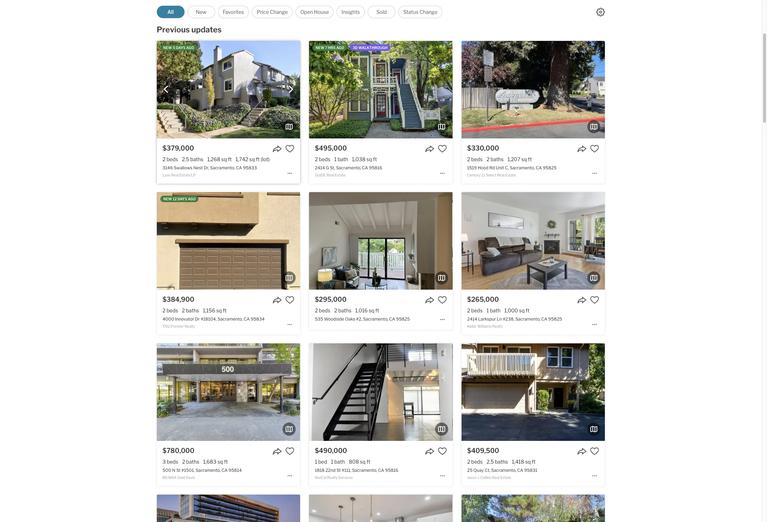 Task type: locate. For each thing, give the bounding box(es) containing it.
2 beds
[[163, 156, 178, 162], [315, 156, 331, 162], [468, 156, 483, 162], [163, 308, 178, 314], [315, 308, 331, 314], [468, 308, 483, 314], [468, 459, 483, 465]]

1 photo of 1818 22nd st #111, sacramento, ca 95816 image from the left
[[166, 344, 310, 441]]

sq up 95831 at the right
[[526, 459, 531, 465]]

sq right 1,268
[[222, 156, 227, 162]]

0 vertical spatial favorite button image
[[438, 295, 447, 305]]

beds for $409,500
[[472, 459, 483, 465]]

beds up 535
[[319, 308, 331, 314]]

favorite button image for $330,000
[[590, 144, 600, 153]]

sacramento, inside 4000 innovator dr #18104, sacramento, ca 95834 tsg premier realty
[[218, 317, 243, 322]]

ft right 1,156
[[223, 308, 227, 314]]

estate down c,
[[506, 173, 517, 177]]

option group
[[157, 6, 443, 18]]

favorite button image for $780,000
[[286, 447, 295, 456]]

days
[[176, 46, 186, 50], [178, 197, 187, 201]]

0 vertical spatial 1 bath
[[335, 156, 349, 162]]

$780,000
[[163, 447, 195, 455]]

$295,000
[[315, 296, 347, 303]]

favorite button checkbox
[[286, 144, 295, 153], [286, 295, 295, 305], [286, 447, 295, 456], [590, 447, 600, 456]]

sacramento, down 1,038
[[336, 165, 361, 171]]

st inside the 500 n st #1501, sacramento, ca 95814 re/max gold davis
[[176, 468, 181, 473]]

1 bath up ln
[[487, 308, 501, 314]]

2 up keller
[[468, 308, 471, 314]]

2 photo of 2414 larkspur ln #238, sacramento, ca 95825 image from the left
[[462, 192, 605, 290]]

2414 up keller
[[468, 317, 478, 322]]

ft up 95831 at the right
[[532, 459, 536, 465]]

1 photo of 4000 innovator dr #18104, sacramento, ca 95834 image from the left
[[14, 192, 157, 290]]

0 vertical spatial days
[[176, 46, 186, 50]]

1 vertical spatial 95816
[[385, 468, 399, 473]]

nest
[[194, 165, 203, 171]]

sacramento, down 1,207 sq ft
[[510, 165, 535, 171]]

baths
[[190, 156, 204, 162], [491, 156, 504, 162], [186, 308, 199, 314], [339, 308, 352, 314], [186, 459, 199, 465], [495, 459, 508, 465]]

beds for $295,000
[[319, 308, 331, 314]]

1 vertical spatial favorite button image
[[286, 447, 295, 456]]

sacramento, inside 3146 swallows nest dr, sacramento, ca 95833 lyon real estate lp
[[210, 165, 235, 171]]

swallows
[[174, 165, 193, 171]]

ago
[[186, 46, 194, 50], [337, 46, 345, 50], [188, 197, 196, 201]]

3 photo of 500 n st #1501, sacramento, ca 95814 image from the left
[[300, 344, 444, 441]]

ca for 1818 22nd st #111, sacramento, ca 95816 norcal realty services
[[378, 468, 384, 473]]

sacramento, inside 2414 g st, sacramento, ca 95816 guide real estate
[[336, 165, 361, 171]]

1,742 sq ft (lot)
[[236, 156, 270, 162]]

1 horizontal spatial realty
[[327, 476, 338, 480]]

0 horizontal spatial 95816
[[369, 165, 383, 171]]

2.5 baths up nest
[[182, 156, 204, 162]]

1 horizontal spatial 2414
[[468, 317, 478, 322]]

2.5 up ct,
[[487, 459, 494, 465]]

status
[[404, 9, 419, 15]]

estate down st,
[[335, 173, 346, 177]]

lp
[[191, 173, 196, 177]]

1,742
[[236, 156, 248, 162]]

realty inside 2414 larkspur ln #238, sacramento, ca 95825 keller williams realty
[[493, 324, 503, 329]]

1 bath for $265,000
[[487, 308, 501, 314]]

re/max
[[163, 476, 177, 480]]

1 change from the left
[[270, 9, 288, 15]]

1 horizontal spatial 2.5 baths
[[487, 459, 508, 465]]

ft right 1,000 on the bottom
[[526, 308, 530, 314]]

2 baths for $330,000
[[487, 156, 504, 162]]

estate
[[180, 173, 190, 177], [335, 173, 346, 177], [506, 173, 517, 177], [501, 476, 512, 480]]

$265,000
[[468, 296, 499, 303]]

ft right "1,207"
[[529, 156, 532, 162]]

808 sq ft
[[349, 459, 371, 465]]

realty down 22nd
[[327, 476, 338, 480]]

#2,
[[356, 317, 363, 322]]

2 baths up oaks
[[335, 308, 352, 314]]

3 photo of 1519 hood rd unit c, sacramento, ca 95825 image from the left
[[605, 41, 749, 138]]

sacramento, for 535 woodside oaks #2, sacramento, ca 95825
[[363, 317, 389, 322]]

1 vertical spatial 1 bath
[[487, 308, 501, 314]]

2 up 4000
[[163, 308, 166, 314]]

real down unit
[[498, 173, 505, 177]]

2.5 for $379,000
[[182, 156, 189, 162]]

favorite button image
[[438, 295, 447, 305], [286, 447, 295, 456]]

ago right 12
[[188, 197, 196, 201]]

1 up larkspur
[[487, 308, 489, 314]]

photo of 1519 hood rd unit c, sacramento, ca 95825 image
[[318, 41, 462, 138], [462, 41, 605, 138], [605, 41, 749, 138]]

sq right 1,038
[[367, 156, 372, 162]]

0 vertical spatial bath
[[338, 156, 349, 162]]

favorite button checkbox
[[438, 144, 447, 153], [590, 144, 600, 153], [438, 295, 447, 305], [590, 295, 600, 305], [438, 447, 447, 456]]

1 horizontal spatial 95816
[[385, 468, 399, 473]]

sacramento, down 808 sq ft
[[352, 468, 378, 473]]

2 horizontal spatial realty
[[493, 324, 503, 329]]

1 bath up st,
[[335, 156, 349, 162]]

sacramento, down "1,016 sq ft"
[[363, 317, 389, 322]]

sq right 1,000 on the bottom
[[520, 308, 525, 314]]

all
[[168, 9, 174, 15]]

1 photo of 2414 larkspur ln #238, sacramento, ca 95825 image from the left
[[318, 192, 462, 290]]

1 horizontal spatial change
[[420, 9, 438, 15]]

real right the collins
[[493, 476, 500, 480]]

2414 inside 2414 g st, sacramento, ca 95816 guide real estate
[[315, 165, 325, 171]]

$490,000
[[315, 447, 347, 455]]

days for 5
[[176, 46, 186, 50]]

beds for $495,000
[[319, 156, 331, 162]]

ago for $495,000
[[337, 46, 345, 50]]

status change
[[404, 9, 438, 15]]

2 photo of 535 woodside oaks #2, sacramento, ca 95825 image from the left
[[309, 192, 453, 290]]

sq right 808
[[360, 459, 366, 465]]

1 vertical spatial 2.5
[[487, 459, 494, 465]]

1 vertical spatial 2414
[[468, 317, 478, 322]]

bath up #111,
[[335, 459, 345, 465]]

0 vertical spatial 2.5
[[182, 156, 189, 162]]

2 beds for $379,000
[[163, 156, 178, 162]]

95816 inside 1818 22nd st #111, sacramento, ca 95816 norcal realty services
[[385, 468, 399, 473]]

photo of 3146 swallows nest dr, sacramento, ca 95833 image
[[14, 41, 157, 138], [157, 41, 301, 138], [300, 41, 444, 138]]

3d
[[353, 46, 358, 50]]

st for $490,000
[[337, 468, 341, 473]]

real inside 1519 hood rd unit c, sacramento, ca 95825 century 21 select real estate
[[498, 173, 505, 177]]

days right 12
[[178, 197, 187, 201]]

1,016 sq ft
[[356, 308, 380, 314]]

sq right 1,683
[[218, 459, 223, 465]]

realty
[[185, 324, 195, 329], [493, 324, 503, 329], [327, 476, 338, 480]]

1 up st,
[[335, 156, 337, 162]]

sacramento, right ct,
[[492, 468, 517, 473]]

0 horizontal spatial realty
[[185, 324, 195, 329]]

1 bath
[[335, 156, 349, 162], [487, 308, 501, 314], [331, 459, 345, 465]]

1 photo of 500 j st #1501, sacramento, ca 95814 image from the left
[[14, 495, 157, 522]]

favorite button image for $409,500
[[590, 447, 600, 456]]

1 vertical spatial bath
[[490, 308, 501, 314]]

1519 hood rd unit c, sacramento, ca 95825 century 21 select real estate
[[468, 165, 557, 177]]

baths for $295,000
[[339, 308, 352, 314]]

baths up the #1501,
[[186, 459, 199, 465]]

2 beds up 535
[[315, 308, 331, 314]]

c,
[[505, 165, 509, 171]]

select
[[486, 173, 497, 177]]

ft right 1,016
[[376, 308, 380, 314]]

beds up g
[[319, 156, 331, 162]]

1 vertical spatial 2.5 baths
[[487, 459, 508, 465]]

photo of 535 woodside oaks #2, sacramento, ca 95825 image
[[166, 192, 310, 290], [309, 192, 453, 290], [453, 192, 596, 290]]

2 beds up 1519
[[468, 156, 483, 162]]

1,683 sq ft
[[203, 459, 228, 465]]

sacramento,
[[210, 165, 235, 171], [336, 165, 361, 171], [510, 165, 535, 171], [218, 317, 243, 322], [363, 317, 389, 322], [516, 317, 541, 322], [196, 468, 221, 473], [352, 468, 378, 473], [492, 468, 517, 473]]

2.5 up swallows
[[182, 156, 189, 162]]

1 up 22nd
[[331, 459, 334, 465]]

3 photo of 2414 g st, sacramento, ca 95816 image from the left
[[453, 41, 596, 138]]

2 change from the left
[[420, 9, 438, 15]]

1,038 sq ft
[[352, 156, 377, 162]]

sacramento, down 1,268 sq ft
[[210, 165, 235, 171]]

baths for $780,000
[[186, 459, 199, 465]]

0 horizontal spatial st
[[176, 468, 181, 473]]

change right status
[[420, 9, 438, 15]]

sq for $495,000
[[367, 156, 372, 162]]

estate inside 1519 hood rd unit c, sacramento, ca 95825 century 21 select real estate
[[506, 173, 517, 177]]

new
[[163, 46, 172, 50], [316, 46, 325, 50], [163, 197, 172, 201]]

2 baths up the #1501,
[[182, 459, 199, 465]]

new 5 days ago
[[163, 46, 194, 50]]

ft right 1,683
[[224, 459, 228, 465]]

realty inside 4000 innovator dr #18104, sacramento, ca 95834 tsg premier realty
[[185, 324, 195, 329]]

williams
[[478, 324, 492, 329]]

favorite button checkbox for $780,000
[[286, 447, 295, 456]]

photo of 2414 larkspur ln #238, sacramento, ca 95825 image
[[318, 192, 462, 290], [462, 192, 605, 290], [605, 192, 749, 290]]

2 up 1519
[[468, 156, 471, 162]]

sacramento, inside the 500 n st #1501, sacramento, ca 95814 re/max gold davis
[[196, 468, 221, 473]]

st left #111,
[[337, 468, 341, 473]]

beds up 3146 on the top
[[167, 156, 178, 162]]

2
[[163, 156, 166, 162], [315, 156, 318, 162], [468, 156, 471, 162], [487, 156, 490, 162], [163, 308, 166, 314], [182, 308, 185, 314], [315, 308, 318, 314], [335, 308, 338, 314], [468, 308, 471, 314], [182, 459, 185, 465], [468, 459, 471, 465]]

days right the 5
[[176, 46, 186, 50]]

favorites
[[223, 9, 244, 15]]

1,038
[[352, 156, 366, 162]]

photo of 975 fulton ave #486, sacramento, ca 95825 image
[[318, 495, 462, 522], [462, 495, 605, 522], [605, 495, 749, 522]]

ft right 1,038
[[373, 156, 377, 162]]

2 up rd
[[487, 156, 490, 162]]

estate down swallows
[[180, 173, 190, 177]]

st inside 1818 22nd st #111, sacramento, ca 95816 norcal realty services
[[337, 468, 341, 473]]

95816 inside 2414 g st, sacramento, ca 95816 guide real estate
[[369, 165, 383, 171]]

beds up 4000
[[167, 308, 178, 314]]

beds right "3"
[[167, 459, 178, 465]]

1,268 sq ft
[[207, 156, 232, 162]]

sacramento, for 3146 swallows nest dr, sacramento, ca 95833 lyon real estate lp
[[210, 165, 235, 171]]

new left 7
[[316, 46, 325, 50]]

beds for $379,000
[[167, 156, 178, 162]]

new left 12
[[163, 197, 172, 201]]

baths up 25 quay ct, sacramento, ca 95831 jason j. collins real estate
[[495, 459, 508, 465]]

sq right "1,207"
[[522, 156, 527, 162]]

sq right 1,156
[[216, 308, 222, 314]]

sacramento, down 1,156 sq ft
[[218, 317, 243, 322]]

1,000
[[505, 308, 519, 314]]

favorite button image for $379,000
[[286, 144, 295, 153]]

beds down $265,000
[[472, 308, 483, 314]]

1 photo of 178 log pond, sacramento, ca 95818 image from the left
[[166, 495, 310, 522]]

$384,900
[[163, 296, 195, 303]]

2 beds down $265,000
[[468, 308, 483, 314]]

change right price
[[270, 9, 288, 15]]

sacramento, down 1,000 sq ft
[[516, 317, 541, 322]]

1 for $495,000
[[335, 156, 337, 162]]

0 vertical spatial 2414
[[315, 165, 325, 171]]

2.5 baths for $409,500
[[487, 459, 508, 465]]

0 horizontal spatial 2.5
[[182, 156, 189, 162]]

ct,
[[485, 468, 491, 473]]

2 baths for $384,900
[[182, 308, 199, 314]]

$409,500
[[468, 447, 500, 455]]

st right n
[[176, 468, 181, 473]]

next button image
[[288, 86, 295, 93]]

estate right the collins
[[501, 476, 512, 480]]

sacramento, inside 1818 22nd st #111, sacramento, ca 95816 norcal realty services
[[352, 468, 378, 473]]

baths for $409,500
[[495, 459, 508, 465]]

ca inside 3146 swallows nest dr, sacramento, ca 95833 lyon real estate lp
[[236, 165, 242, 171]]

2.5 baths for $379,000
[[182, 156, 204, 162]]

house
[[314, 9, 329, 15]]

3 photo of 975 fulton ave #486, sacramento, ca 95825 image from the left
[[605, 495, 749, 522]]

photo of 178 log pond, sacramento, ca 95818 image
[[166, 495, 310, 522], [309, 495, 453, 522], [453, 495, 596, 522]]

2 beds up 4000
[[163, 308, 178, 314]]

sq right 1,016
[[369, 308, 375, 314]]

1 photo of 1519 hood rd unit c, sacramento, ca 95825 image from the left
[[318, 41, 462, 138]]

photo of 4000 innovator dr #18104, sacramento, ca 95834 image
[[14, 192, 157, 290], [157, 192, 301, 290], [300, 192, 444, 290]]

2414 up guide
[[315, 165, 325, 171]]

photo of 1818 22nd st #111, sacramento, ca 95816 image
[[166, 344, 310, 441], [309, 344, 453, 441], [453, 344, 596, 441]]

ca inside 1818 22nd st #111, sacramento, ca 95816 norcal realty services
[[378, 468, 384, 473]]

previous button image
[[163, 86, 170, 93]]

photo of 500 j st #1501, sacramento, ca 95814 image
[[14, 495, 157, 522], [157, 495, 301, 522], [300, 495, 444, 522]]

sq
[[222, 156, 227, 162], [250, 156, 255, 162], [367, 156, 372, 162], [522, 156, 527, 162], [216, 308, 222, 314], [369, 308, 375, 314], [520, 308, 525, 314], [218, 459, 223, 465], [360, 459, 366, 465], [526, 459, 531, 465]]

ca inside 4000 innovator dr #18104, sacramento, ca 95834 tsg premier realty
[[244, 317, 250, 322]]

1 bath up 22nd
[[331, 459, 345, 465]]

ca inside the 500 n st #1501, sacramento, ca 95814 re/max gold davis
[[222, 468, 228, 473]]

price change
[[257, 9, 288, 15]]

1,268
[[207, 156, 220, 162]]

favorite button image
[[286, 144, 295, 153], [438, 144, 447, 153], [590, 144, 600, 153], [286, 295, 295, 305], [590, 295, 600, 305], [438, 447, 447, 456], [590, 447, 600, 456]]

3 photo of 3146 swallows nest dr, sacramento, ca 95833 image from the left
[[300, 41, 444, 138]]

Sold radio
[[368, 6, 396, 18]]

realty down innovator
[[185, 324, 195, 329]]

2 up the #1501,
[[182, 459, 185, 465]]

1 horizontal spatial st
[[337, 468, 341, 473]]

0 horizontal spatial 2414
[[315, 165, 325, 171]]

4000
[[163, 317, 174, 322]]

hrs
[[328, 46, 336, 50]]

bath up 2414 g st, sacramento, ca 95816 guide real estate
[[338, 156, 349, 162]]

keller
[[468, 324, 477, 329]]

1 photo of 25 quay ct, sacramento, ca 95831 image from the left
[[318, 344, 462, 441]]

beds up quay
[[472, 459, 483, 465]]

bath
[[338, 156, 349, 162], [490, 308, 501, 314], [335, 459, 345, 465]]

95825 for 535 woodside oaks #2, sacramento, ca 95825
[[396, 317, 410, 322]]

baths up nest
[[190, 156, 204, 162]]

2 baths for $295,000
[[335, 308, 352, 314]]

2 photo of 3146 swallows nest dr, sacramento, ca 95833 image from the left
[[157, 41, 301, 138]]

2414
[[315, 165, 325, 171], [468, 317, 478, 322]]

2.5 baths up 25 quay ct, sacramento, ca 95831 jason j. collins real estate
[[487, 459, 508, 465]]

2 beds up 3146 on the top
[[163, 156, 178, 162]]

2.5 for $409,500
[[487, 459, 494, 465]]

2 beds for $295,000
[[315, 308, 331, 314]]

1,000 sq ft
[[505, 308, 530, 314]]

2 vertical spatial 1 bath
[[331, 459, 345, 465]]

2414 inside 2414 larkspur ln #238, sacramento, ca 95825 keller williams realty
[[468, 317, 478, 322]]

0 vertical spatial 2.5 baths
[[182, 156, 204, 162]]

ft for $409,500
[[532, 459, 536, 465]]

open house
[[301, 9, 329, 15]]

j.
[[478, 476, 480, 480]]

favorite button checkbox for $495,000
[[438, 144, 447, 153]]

2 up guide
[[315, 156, 318, 162]]

favorite button checkbox for $295,000
[[438, 295, 447, 305]]

real down st,
[[327, 173, 334, 177]]

baths up oaks
[[339, 308, 352, 314]]

95833
[[243, 165, 257, 171]]

sacramento, inside 2414 larkspur ln #238, sacramento, ca 95825 keller williams realty
[[516, 317, 541, 322]]

ago right the 5
[[186, 46, 194, 50]]

ft for $384,900
[[223, 308, 227, 314]]

sacramento, for 500 n st #1501, sacramento, ca 95814 re/max gold davis
[[196, 468, 221, 473]]

Insights radio
[[337, 6, 365, 18]]

favorite button checkbox for $384,900
[[286, 295, 295, 305]]

2 baths up rd
[[487, 156, 504, 162]]

Open House radio
[[296, 6, 334, 18]]

95825 inside 2414 larkspur ln #238, sacramento, ca 95825 keller williams realty
[[549, 317, 563, 322]]

new 12 days ago
[[163, 197, 196, 201]]

bath up ln
[[490, 308, 501, 314]]

ln
[[497, 317, 502, 322]]

tsg
[[163, 324, 170, 329]]

ft right 808
[[367, 459, 371, 465]]

st
[[176, 468, 181, 473], [337, 468, 341, 473]]

New radio
[[187, 6, 215, 18]]

$495,000
[[315, 145, 347, 152]]

1 horizontal spatial favorite button image
[[438, 295, 447, 305]]

3 photo of 535 woodside oaks #2, sacramento, ca 95825 image from the left
[[453, 192, 596, 290]]

open
[[301, 9, 313, 15]]

ft for $330,000
[[529, 156, 532, 162]]

real inside 2414 g st, sacramento, ca 95816 guide real estate
[[327, 173, 334, 177]]

ca inside 2414 larkspur ln #238, sacramento, ca 95825 keller williams realty
[[542, 317, 548, 322]]

favorite button checkbox for $490,000
[[438, 447, 447, 456]]

2 beds up g
[[315, 156, 331, 162]]

ft left 1,742
[[228, 156, 232, 162]]

ca for 2414 larkspur ln #238, sacramento, ca 95825 keller williams realty
[[542, 317, 548, 322]]

0 horizontal spatial favorite button image
[[286, 447, 295, 456]]

95834
[[251, 317, 265, 322]]

2414 for $495,000
[[315, 165, 325, 171]]

change
[[270, 9, 288, 15], [420, 9, 438, 15]]

#111,
[[342, 468, 351, 473]]

beds up 1519
[[472, 156, 483, 162]]

1 st from the left
[[176, 468, 181, 473]]

ft for $295,000
[[376, 308, 380, 314]]

beds for $330,000
[[472, 156, 483, 162]]

photo of 500 n st #1501, sacramento, ca 95814 image
[[14, 344, 157, 441], [157, 344, 301, 441], [300, 344, 444, 441]]

oaks
[[345, 317, 356, 322]]

davis
[[186, 476, 195, 480]]

3 photo of 1818 22nd st #111, sacramento, ca 95816 image from the left
[[453, 344, 596, 441]]

ago right the hrs
[[337, 46, 345, 50]]

1 photo of 535 woodside oaks #2, sacramento, ca 95825 image from the left
[[166, 192, 310, 290]]

sq for $409,500
[[526, 459, 531, 465]]

0 horizontal spatial 2.5 baths
[[182, 156, 204, 162]]

jason
[[468, 476, 477, 480]]

sacramento, down 1,683
[[196, 468, 221, 473]]

2 st from the left
[[337, 468, 341, 473]]

previous
[[157, 25, 190, 34]]

2414 g st, sacramento, ca 95816 guide real estate
[[315, 165, 383, 177]]

95825 inside 1519 hood rd unit c, sacramento, ca 95825 century 21 select real estate
[[543, 165, 557, 171]]

bed
[[319, 459, 327, 465]]

photo of 25 quay ct, sacramento, ca 95831 image
[[318, 344, 462, 441], [462, 344, 605, 441], [605, 344, 749, 441]]

0 vertical spatial 95816
[[369, 165, 383, 171]]

ca for 3146 swallows nest dr, sacramento, ca 95833 lyon real estate lp
[[236, 165, 242, 171]]

1 vertical spatial days
[[178, 197, 187, 201]]

sold
[[377, 9, 387, 15]]

2 photo of 1818 22nd st #111, sacramento, ca 95816 image from the left
[[309, 344, 453, 441]]

0 horizontal spatial change
[[270, 9, 288, 15]]

photo of 2414 g st, sacramento, ca 95816 image
[[166, 41, 310, 138], [309, 41, 453, 138], [453, 41, 596, 138]]

1 horizontal spatial 2.5
[[487, 459, 494, 465]]

1 for $490,000
[[331, 459, 334, 465]]

realty down ln
[[493, 324, 503, 329]]

2 vertical spatial bath
[[335, 459, 345, 465]]

2 beds up quay
[[468, 459, 483, 465]]

2 baths up innovator
[[182, 308, 199, 314]]

2414 for $265,000
[[468, 317, 478, 322]]



Task type: vqa. For each thing, say whether or not it's contained in the screenshot.
4 /10
no



Task type: describe. For each thing, give the bounding box(es) containing it.
25 quay ct, sacramento, ca 95831 jason j. collins real estate
[[468, 468, 538, 480]]

2 beds for $265,000
[[468, 308, 483, 314]]

$379,000
[[163, 145, 194, 152]]

ft left (lot)
[[256, 156, 260, 162]]

7
[[325, 46, 328, 50]]

1818
[[315, 468, 325, 473]]

500
[[163, 468, 171, 473]]

#1501,
[[182, 468, 195, 473]]

dr
[[195, 317, 200, 322]]

bath for $265,000
[[490, 308, 501, 314]]

dr,
[[204, 165, 209, 171]]

bath for $490,000
[[335, 459, 345, 465]]

1 photo of 500 n st #1501, sacramento, ca 95814 image from the left
[[14, 344, 157, 441]]

1 for $265,000
[[487, 308, 489, 314]]

ca for 4000 innovator dr #18104, sacramento, ca 95834 tsg premier realty
[[244, 317, 250, 322]]

1,418
[[512, 459, 525, 465]]

1 photo of 975 fulton ave #486, sacramento, ca 95825 image from the left
[[318, 495, 462, 522]]

change for status change
[[420, 9, 438, 15]]

innovator
[[175, 317, 194, 322]]

1,156
[[203, 308, 215, 314]]

norcal
[[315, 476, 327, 480]]

3 photo of 4000 innovator dr #18104, sacramento, ca 95834 image from the left
[[300, 192, 444, 290]]

1 bath for $490,000
[[331, 459, 345, 465]]

808
[[349, 459, 359, 465]]

real inside 25 quay ct, sacramento, ca 95831 jason j. collins real estate
[[493, 476, 500, 480]]

new for $495,000
[[316, 46, 325, 50]]

2 photo of 25 quay ct, sacramento, ca 95831 image from the left
[[462, 344, 605, 441]]

ca inside 1519 hood rd unit c, sacramento, ca 95825 century 21 select real estate
[[536, 165, 542, 171]]

4000 innovator dr #18104, sacramento, ca 95834 tsg premier realty
[[163, 317, 265, 329]]

ft for $490,000
[[367, 459, 371, 465]]

1 bath for $495,000
[[335, 156, 349, 162]]

3 photo of 25 quay ct, sacramento, ca 95831 image from the left
[[605, 344, 749, 441]]

1 photo of 2414 g st, sacramento, ca 95816 image from the left
[[166, 41, 310, 138]]

1,683
[[203, 459, 217, 465]]

$330,000
[[468, 145, 500, 152]]

st for $780,000
[[176, 468, 181, 473]]

option group containing all
[[157, 6, 443, 18]]

estate inside 25 quay ct, sacramento, ca 95831 jason j. collins real estate
[[501, 476, 512, 480]]

2 photo of 178 log pond, sacramento, ca 95818 image from the left
[[309, 495, 453, 522]]

previous updates
[[157, 25, 222, 34]]

change for price change
[[270, 9, 288, 15]]

larkspur
[[479, 317, 496, 322]]

All radio
[[157, 6, 185, 18]]

2 beds for $409,500
[[468, 459, 483, 465]]

535 woodside oaks #2, sacramento, ca 95825
[[315, 317, 410, 322]]

sq for $490,000
[[360, 459, 366, 465]]

#18104,
[[201, 317, 217, 322]]

25
[[468, 468, 473, 473]]

2 photo of 4000 innovator dr #18104, sacramento, ca 95834 image from the left
[[157, 192, 301, 290]]

sq for $379,000
[[222, 156, 227, 162]]

ft for $379,000
[[228, 156, 232, 162]]

insights
[[342, 9, 360, 15]]

beds for $265,000
[[472, 308, 483, 314]]

ft for $780,000
[[224, 459, 228, 465]]

days for 12
[[178, 197, 187, 201]]

baths for $330,000
[[491, 156, 504, 162]]

favorite button image for $490,000
[[438, 447, 447, 456]]

3 photo of 178 log pond, sacramento, ca 95818 image from the left
[[453, 495, 596, 522]]

22nd
[[326, 468, 336, 473]]

2 photo of 2414 g st, sacramento, ca 95816 image from the left
[[309, 41, 453, 138]]

#238,
[[503, 317, 515, 322]]

ago for $384,900
[[188, 197, 196, 201]]

2 photo of 1519 hood rd unit c, sacramento, ca 95825 image from the left
[[462, 41, 605, 138]]

estate inside 2414 g st, sacramento, ca 95816 guide real estate
[[335, 173, 346, 177]]

2 up 25
[[468, 459, 471, 465]]

new for $384,900
[[163, 197, 172, 201]]

bath for $495,000
[[338, 156, 349, 162]]

estate inside 3146 swallows nest dr, sacramento, ca 95833 lyon real estate lp
[[180, 173, 190, 177]]

3d walkthrough
[[353, 46, 388, 50]]

woodside
[[324, 317, 345, 322]]

walkthrough
[[359, 46, 388, 50]]

real inside 3146 swallows nest dr, sacramento, ca 95833 lyon real estate lp
[[172, 173, 179, 177]]

sq for $330,000
[[522, 156, 527, 162]]

favorite button image for $384,900
[[286, 295, 295, 305]]

3
[[163, 459, 166, 465]]

sacramento, inside 25 quay ct, sacramento, ca 95831 jason j. collins real estate
[[492, 468, 517, 473]]

1 photo of 3146 swallows nest dr, sacramento, ca 95833 image from the left
[[14, 41, 157, 138]]

21
[[482, 173, 486, 177]]

hood
[[478, 165, 489, 171]]

new 7 hrs ago
[[316, 46, 345, 50]]

sq for $780,000
[[218, 459, 223, 465]]

1 bed
[[315, 459, 327, 465]]

1,016
[[356, 308, 368, 314]]

price
[[257, 9, 269, 15]]

n
[[172, 468, 176, 473]]

3146 swallows nest dr, sacramento, ca 95833 lyon real estate lp
[[163, 165, 257, 177]]

services
[[339, 476, 353, 480]]

baths for $384,900
[[186, 308, 199, 314]]

ca for 500 n st #1501, sacramento, ca 95814 re/max gold davis
[[222, 468, 228, 473]]

2 beds for $330,000
[[468, 156, 483, 162]]

1,207
[[508, 156, 521, 162]]

gold
[[178, 476, 185, 480]]

1,156 sq ft
[[203, 308, 227, 314]]

95825 for 2414 larkspur ln #238, sacramento, ca 95825 keller williams realty
[[549, 317, 563, 322]]

2 photo of 975 fulton ave #486, sacramento, ca 95825 image from the left
[[462, 495, 605, 522]]

2 up woodside
[[335, 308, 338, 314]]

favorite button image for $495,000
[[438, 144, 447, 153]]

2 up innovator
[[182, 308, 185, 314]]

2 up 3146 on the top
[[163, 156, 166, 162]]

(lot)
[[261, 156, 270, 162]]

535
[[315, 317, 323, 322]]

ca inside 25 quay ct, sacramento, ca 95831 jason j. collins real estate
[[518, 468, 524, 473]]

premier
[[171, 324, 184, 329]]

sacramento, for 4000 innovator dr #18104, sacramento, ca 95834 tsg premier realty
[[218, 317, 243, 322]]

1818 22nd st #111, sacramento, ca 95816 norcal realty services
[[315, 468, 399, 480]]

2 beds for $384,900
[[163, 308, 178, 314]]

sacramento, for 2414 larkspur ln #238, sacramento, ca 95825 keller williams realty
[[516, 317, 541, 322]]

ca for 535 woodside oaks #2, sacramento, ca 95825
[[390, 317, 396, 322]]

2 beds for $495,000
[[315, 156, 331, 162]]

1519
[[468, 165, 477, 171]]

favorite button checkbox for $265,000
[[590, 295, 600, 305]]

5
[[173, 46, 175, 50]]

new left the 5
[[163, 46, 172, 50]]

Status Change radio
[[399, 6, 443, 18]]

ft for $265,000
[[526, 308, 530, 314]]

realty for $265,000
[[493, 324, 503, 329]]

2 photo of 500 n st #1501, sacramento, ca 95814 image from the left
[[157, 344, 301, 441]]

3 photo of 500 j st #1501, sacramento, ca 95814 image from the left
[[300, 495, 444, 522]]

favorite button checkbox for $409,500
[[590, 447, 600, 456]]

realty inside 1818 22nd st #111, sacramento, ca 95816 norcal realty services
[[327, 476, 338, 480]]

sq up 95833
[[250, 156, 255, 162]]

sq for $384,900
[[216, 308, 222, 314]]

updates
[[192, 25, 222, 34]]

guide
[[315, 173, 326, 177]]

sq for $265,000
[[520, 308, 525, 314]]

sq for $295,000
[[369, 308, 375, 314]]

Price Change radio
[[252, 6, 293, 18]]

favorite button image for $265,000
[[590, 295, 600, 305]]

favorite button checkbox for $330,000
[[590, 144, 600, 153]]

sacramento, for 1818 22nd st #111, sacramento, ca 95816 norcal realty services
[[352, 468, 378, 473]]

beds for $384,900
[[167, 308, 178, 314]]

baths for $379,000
[[190, 156, 204, 162]]

unit
[[496, 165, 505, 171]]

beds for $780,000
[[167, 459, 178, 465]]

favorite button image for $295,000
[[438, 295, 447, 305]]

realty for $384,900
[[185, 324, 195, 329]]

st,
[[330, 165, 335, 171]]

rd
[[490, 165, 495, 171]]

quay
[[474, 468, 484, 473]]

2 baths for $780,000
[[182, 459, 199, 465]]

2 up 535
[[315, 308, 318, 314]]

2 photo of 500 j st #1501, sacramento, ca 95814 image from the left
[[157, 495, 301, 522]]

g
[[326, 165, 329, 171]]

century
[[468, 173, 481, 177]]

sacramento, inside 1519 hood rd unit c, sacramento, ca 95825 century 21 select real estate
[[510, 165, 535, 171]]

ca inside 2414 g st, sacramento, ca 95816 guide real estate
[[362, 165, 368, 171]]

1,207 sq ft
[[508, 156, 532, 162]]

Favorites radio
[[218, 6, 249, 18]]

3 photo of 2414 larkspur ln #238, sacramento, ca 95825 image from the left
[[605, 192, 749, 290]]

12
[[173, 197, 177, 201]]

favorite button checkbox for $379,000
[[286, 144, 295, 153]]

95814
[[229, 468, 242, 473]]

1 left bed
[[315, 459, 317, 465]]

ft for $495,000
[[373, 156, 377, 162]]

collins
[[481, 476, 492, 480]]

2414 larkspur ln #238, sacramento, ca 95825 keller williams realty
[[468, 317, 563, 329]]

1,418 sq ft
[[512, 459, 536, 465]]



